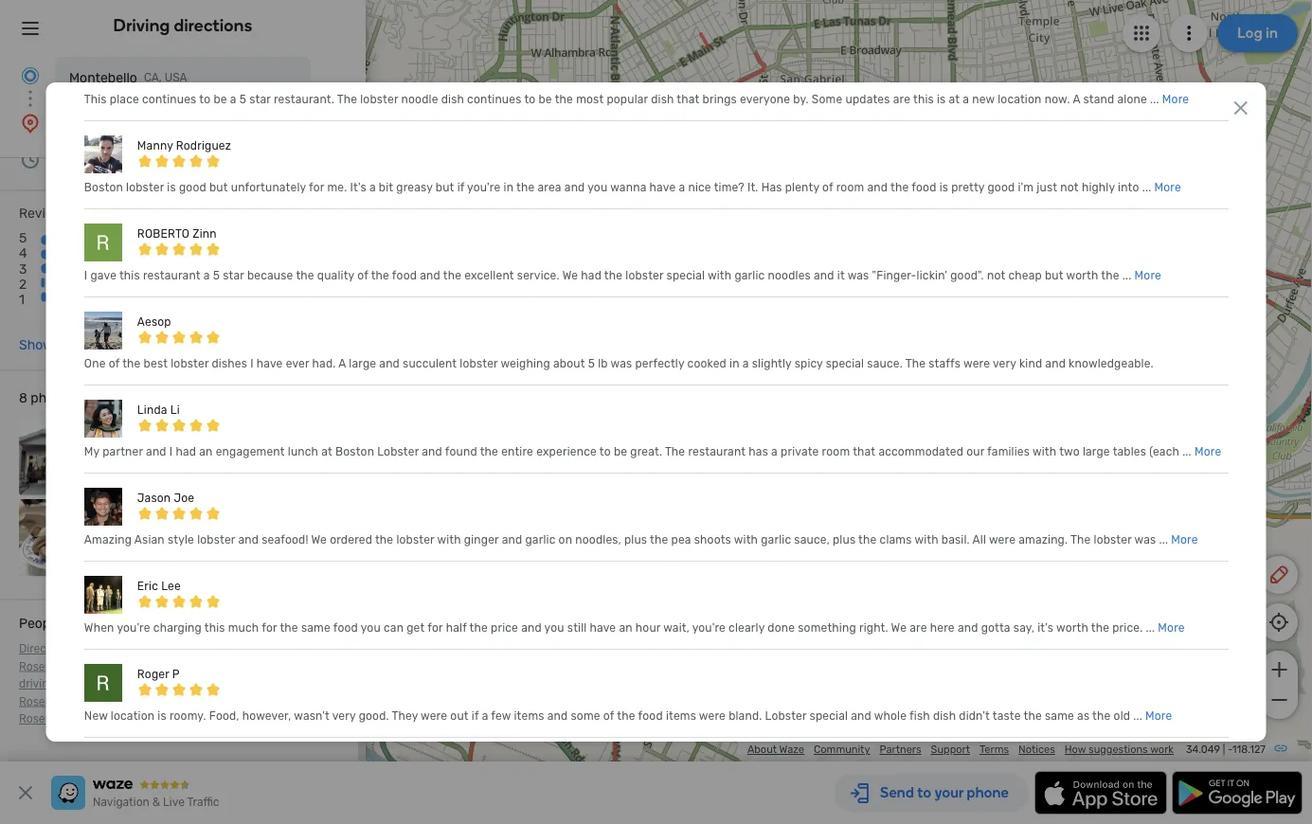 Task type: locate. For each thing, give the bounding box(es) containing it.
1 vertical spatial a
[[338, 357, 346, 370]]

sauce.
[[867, 357, 903, 370]]

1 horizontal spatial an
[[619, 622, 632, 635]]

rosemead inside boston lobster seafood restaurant, rosemead address
[[19, 695, 75, 709]]

items left the bland.
[[666, 710, 696, 723]]

image 7 of boston lobster seafood restaurant, rosemead image
[[181, 500, 258, 577]]

a left slightly
[[742, 357, 749, 370]]

0 horizontal spatial continues
[[142, 93, 196, 106]]

0 horizontal spatial had
[[175, 445, 196, 459]]

a right now.
[[1073, 93, 1080, 106]]

half
[[446, 622, 467, 635]]

and left some
[[547, 710, 568, 723]]

0 horizontal spatial good
[[179, 181, 206, 194]]

a
[[1073, 93, 1080, 106], [338, 357, 346, 370]]

seafood inside button
[[167, 117, 218, 133]]

has
[[761, 181, 782, 194]]

1 horizontal spatial very
[[993, 357, 1016, 370]]

2 good from the left
[[988, 181, 1015, 194]]

out
[[450, 710, 468, 723]]

very left good.
[[332, 710, 355, 723]]

room right 'private'
[[822, 445, 850, 459]]

food left pretty at right
[[912, 181, 936, 194]]

2 horizontal spatial i
[[250, 357, 253, 370]]

1 vertical spatial this
[[119, 269, 140, 282]]

the left area
[[516, 181, 534, 194]]

0 horizontal spatial location
[[110, 710, 154, 723]]

1 plus from the left
[[624, 533, 647, 547]]

large right two
[[1083, 445, 1110, 459]]

seafood inside directions to boston lobster seafood restaurant, rosemead
[[173, 643, 216, 656]]

can
[[383, 622, 403, 635]]

1 items from the left
[[514, 710, 544, 723]]

1 vertical spatial star
[[223, 269, 244, 282]]

good left i'm
[[988, 181, 1015, 194]]

few
[[491, 710, 511, 723]]

partners link
[[880, 744, 922, 756]]

dish right noodle
[[441, 93, 464, 106]]

0 vertical spatial an
[[199, 445, 212, 459]]

updates
[[845, 93, 890, 106]]

we right the right.
[[891, 622, 907, 635]]

5 up 3 on the top of the page
[[19, 230, 27, 246]]

you
[[587, 181, 607, 194], [360, 622, 380, 635], [544, 622, 564, 635]]

seafood inside boston lobster seafood restaurant, rosemead opening hours
[[213, 695, 257, 709]]

zoom in image
[[1268, 659, 1291, 681]]

and right kind
[[1045, 357, 1066, 370]]

boston inside button
[[69, 117, 113, 133]]

1 vertical spatial not
[[987, 269, 1005, 282]]

1 horizontal spatial had
[[581, 269, 601, 282]]

cooked
[[687, 357, 726, 370]]

lobster inside button
[[117, 117, 163, 133]]

restaurant, for boston lobster seafood restaurant, rosemead address
[[251, 678, 313, 691]]

boston up hours
[[129, 695, 167, 709]]

0 vertical spatial directions
[[174, 15, 253, 36]]

0 vertical spatial was
[[847, 269, 869, 282]]

1 vertical spatial was
[[610, 357, 632, 370]]

is right hours
[[157, 710, 166, 723]]

restaurant left "has"
[[688, 445, 746, 459]]

however,
[[242, 710, 291, 723]]

more up work
[[1145, 710, 1172, 723]]

lobster inside boston lobster seafood restaurant, rosemead opening hours
[[170, 695, 210, 709]]

1 vertical spatial at
[[321, 445, 332, 459]]

room right 'plenty'
[[836, 181, 864, 194]]

0 vertical spatial star
[[249, 93, 270, 106]]

done
[[768, 622, 795, 635]]

this place continues to be a 5 star restaurant. the lobster noodle dish continues to be the most popular dish that brings everyone by.  some updates are this is at a new location now. a stand alone ... more
[[84, 93, 1189, 106]]

1 vertical spatial x image
[[14, 782, 37, 805]]

a left bit
[[369, 181, 376, 194]]

rosemead
[[19, 660, 75, 673], [279, 660, 335, 673], [19, 695, 75, 709], [19, 713, 75, 726]]

dish right popular
[[651, 93, 674, 106]]

ca,
[[144, 71, 162, 84]]

restaurant, inside boston lobster seafood restaurant, rosemead driving directions
[[215, 660, 276, 673]]

0 vertical spatial that
[[677, 93, 699, 106]]

image 6 of boston lobster seafood restaurant, rosemead image
[[100, 500, 177, 577]]

old
[[1114, 710, 1130, 723]]

greasy
[[396, 181, 432, 194]]

shoots
[[694, 533, 731, 547]]

how
[[1065, 744, 1086, 756]]

kind
[[1019, 357, 1042, 370]]

but right greasy
[[435, 181, 454, 194]]

0 vertical spatial room
[[836, 181, 864, 194]]

seafood for boston lobster seafood restaurant, rosemead driving directions
[[168, 660, 212, 673]]

restaurant, for boston lobster seafood restaurant, rosemead opening hours
[[260, 695, 321, 709]]

1 horizontal spatial at
[[949, 93, 960, 106]]

the right found
[[480, 445, 498, 459]]

but right cheap
[[1045, 269, 1064, 282]]

boston for boston lobster seafood restaurant, rosemead opening hours
[[129, 695, 167, 709]]

rosemead inside boston lobster seafood restaurant, rosemead driving directions
[[279, 660, 335, 673]]

all
[[973, 533, 986, 547]]

- right |
[[1228, 744, 1233, 756]]

an left "hour"
[[619, 622, 632, 635]]

now:
[[92, 152, 122, 167]]

2 plus from the left
[[833, 533, 856, 547]]

linda li
[[137, 404, 179, 417]]

at
[[949, 93, 960, 106], [321, 445, 332, 459]]

this left much
[[204, 622, 225, 635]]

1 horizontal spatial dish
[[651, 93, 674, 106]]

this right gave
[[119, 269, 140, 282]]

is left new
[[937, 93, 946, 106]]

worth right it's on the right bottom of page
[[1056, 622, 1088, 635]]

continues down usa
[[142, 93, 196, 106]]

terms
[[980, 744, 1009, 756]]

1 vertical spatial same
[[1045, 710, 1074, 723]]

not right just
[[1060, 181, 1079, 194]]

restaurant, inside boston lobster seafood restaurant, rosemead address
[[251, 678, 313, 691]]

1 vertical spatial we
[[311, 533, 327, 547]]

gotta
[[981, 622, 1010, 635]]

good down 20:40
[[179, 181, 206, 194]]

0 vertical spatial very
[[993, 357, 1016, 370]]

this right 'updates'
[[913, 93, 934, 106]]

1 vertical spatial very
[[332, 710, 355, 723]]

... right into
[[1142, 181, 1151, 194]]

0 vertical spatial i
[[84, 269, 87, 282]]

0 horizontal spatial restaurant
[[143, 269, 200, 282]]

zinn
[[192, 227, 216, 241]]

and right area
[[564, 181, 585, 194]]

pencil image
[[1268, 564, 1291, 587]]

waze
[[780, 744, 805, 756]]

2
[[19, 276, 27, 292]]

ordered
[[329, 533, 372, 547]]

0 vertical spatial are
[[893, 93, 910, 106]]

this
[[84, 93, 106, 106]]

2 horizontal spatial this
[[913, 93, 934, 106]]

knowledgeable.
[[1069, 357, 1154, 370]]

boston for boston lobster seafood restaurant
[[69, 117, 113, 133]]

0 horizontal spatial x image
[[14, 782, 37, 805]]

x image
[[1230, 97, 1253, 119], [14, 782, 37, 805]]

restaurant, for boston lobster seafood restaurant, rosemead driving directions
[[215, 660, 276, 673]]

boston lobster seafood restaurant, rosemead driving directions link
[[19, 660, 335, 691]]

the
[[555, 93, 573, 106], [516, 181, 534, 194], [890, 181, 909, 194], [296, 269, 314, 282], [371, 269, 389, 282], [443, 269, 461, 282], [604, 269, 622, 282], [1101, 269, 1119, 282], [122, 357, 140, 370], [480, 445, 498, 459], [375, 533, 393, 547], [650, 533, 668, 547], [858, 533, 877, 547], [280, 622, 298, 635], [469, 622, 488, 635], [1091, 622, 1109, 635], [617, 710, 635, 723], [1024, 710, 1042, 723], [1092, 710, 1111, 723]]

0 horizontal spatial if
[[457, 181, 464, 194]]

1 horizontal spatial i
[[169, 445, 172, 459]]

for right much
[[261, 622, 277, 635]]

amazing asian style lobster and seafood! we ordered the lobster with ginger and garlic on noodles, plus the pea shoots with garlic sauce, plus the clams with basil. all were amazing. the lobster was ... more
[[84, 533, 1198, 547]]

8 photos
[[19, 391, 74, 406]]

0 horizontal spatial i
[[84, 269, 87, 282]]

0 horizontal spatial at
[[321, 445, 332, 459]]

1 horizontal spatial continues
[[467, 93, 521, 106]]

lobster
[[360, 93, 398, 106], [126, 181, 164, 194], [625, 269, 663, 282], [170, 357, 208, 370], [460, 357, 498, 370], [197, 533, 235, 547], [396, 533, 434, 547], [1094, 533, 1132, 547]]

1 horizontal spatial in
[[729, 357, 739, 370]]

1 horizontal spatial directions
[[174, 15, 253, 36]]

rosemead for boston lobster seafood restaurant, rosemead driving directions
[[279, 660, 335, 673]]

manny
[[137, 139, 173, 152]]

2 horizontal spatial have
[[649, 181, 676, 194]]

the left excellent
[[443, 269, 461, 282]]

2 vertical spatial we
[[891, 622, 907, 635]]

seafood inside boston lobster seafood restaurant, rosemead driving directions
[[168, 660, 212, 673]]

0 horizontal spatial a
[[338, 357, 346, 370]]

with left basil.
[[915, 533, 939, 547]]

boston inside boston lobster seafood restaurant, rosemead driving directions
[[85, 660, 122, 673]]

0 vertical spatial -
[[160, 152, 166, 167]]

is
[[937, 93, 946, 106], [167, 181, 176, 194], [939, 181, 948, 194], [157, 710, 166, 723]]

0 horizontal spatial plus
[[624, 533, 647, 547]]

live
[[163, 796, 185, 809]]

of right some
[[603, 710, 614, 723]]

118.127
[[1233, 744, 1266, 756]]

directions up the address
[[58, 678, 111, 691]]

clock image
[[19, 148, 42, 171]]

1 vertical spatial -
[[1228, 744, 1233, 756]]

i down li
[[169, 445, 172, 459]]

2 horizontal spatial you're
[[692, 622, 726, 635]]

directions
[[174, 15, 253, 36], [58, 678, 111, 691]]

dish right fish
[[933, 710, 956, 723]]

food
[[912, 181, 936, 194], [392, 269, 417, 282], [333, 622, 358, 635], [638, 710, 663, 723]]

be up restaurant
[[213, 93, 227, 106]]

0 horizontal spatial same
[[301, 622, 330, 635]]

very
[[993, 357, 1016, 370], [332, 710, 355, 723]]

1 vertical spatial are
[[910, 622, 927, 635]]

same right much
[[301, 622, 330, 635]]

star up restaurant
[[249, 93, 270, 106]]

we
[[562, 269, 578, 282], [311, 533, 327, 547], [891, 622, 907, 635]]

plus right the 'noodles,' at left bottom
[[624, 533, 647, 547]]

0 vertical spatial have
[[649, 181, 676, 194]]

notices link
[[1019, 744, 1056, 756]]

have
[[649, 181, 676, 194], [256, 357, 282, 370], [590, 622, 616, 635]]

0 horizontal spatial this
[[119, 269, 140, 282]]

0 vertical spatial large
[[349, 357, 376, 370]]

lobster left weighing
[[460, 357, 498, 370]]

photos
[[31, 391, 74, 406]]

hour
[[635, 622, 660, 635]]

1 horizontal spatial a
[[1073, 93, 1080, 106]]

image 4 of boston lobster seafood restaurant, rosemead image
[[262, 419, 339, 496]]

items right few
[[514, 710, 544, 723]]

wasn't
[[294, 710, 329, 723]]

1 horizontal spatial was
[[847, 269, 869, 282]]

rodriguez
[[176, 139, 231, 152]]

lobster inside boston lobster seafood restaurant, rosemead address
[[162, 678, 202, 691]]

boston inside directions to boston lobster seafood restaurant, rosemead
[[89, 643, 127, 656]]

i left gave
[[84, 269, 87, 282]]

1 horizontal spatial you
[[544, 622, 564, 635]]

star left because
[[223, 269, 244, 282]]

11:30
[[125, 152, 156, 167]]

traffic
[[187, 796, 219, 809]]

1 horizontal spatial if
[[471, 710, 479, 723]]

with left two
[[1033, 445, 1057, 459]]

stand
[[1083, 93, 1114, 106]]

link image
[[1274, 741, 1289, 756]]

seafood for boston lobster seafood restaurant, rosemead opening hours
[[213, 695, 257, 709]]

montebello
[[69, 70, 137, 85]]

because
[[247, 269, 293, 282]]

seafood inside boston lobster seafood restaurant, rosemead address
[[205, 678, 249, 691]]

i right the dishes
[[250, 357, 253, 370]]

is down 20:40
[[167, 181, 176, 194]]

dish
[[441, 93, 464, 106], [651, 93, 674, 106], [933, 710, 956, 723]]

we right service.
[[562, 269, 578, 282]]

special right spicy
[[826, 357, 864, 370]]

0 vertical spatial worth
[[1066, 269, 1098, 282]]

1 vertical spatial have
[[256, 357, 282, 370]]

popular
[[607, 93, 648, 106]]

continues right noodle
[[467, 93, 521, 106]]

0 vertical spatial this
[[913, 93, 934, 106]]

2 continues from the left
[[467, 93, 521, 106]]

boston lobster seafood restaurant, rosemead opening hours link
[[19, 695, 321, 726]]

just
[[1037, 181, 1057, 194]]

5 inside 5 4 3 2 1
[[19, 230, 27, 246]]

0 horizontal spatial we
[[311, 533, 327, 547]]

0 horizontal spatial directions
[[58, 678, 111, 691]]

to inside directions to boston lobster seafood restaurant, rosemead
[[75, 643, 86, 656]]

lunch
[[287, 445, 318, 459]]

with left ginger
[[437, 533, 461, 547]]

0 vertical spatial in
[[503, 181, 513, 194]]

of
[[822, 181, 833, 194], [357, 269, 368, 282], [108, 357, 119, 370], [603, 710, 614, 723]]

a left nice
[[679, 181, 685, 194]]

lobster right ordered
[[396, 533, 434, 547]]

have left ever
[[256, 357, 282, 370]]

lobster right amazing. on the bottom of page
[[1094, 533, 1132, 547]]

food right quality
[[392, 269, 417, 282]]

a right had.
[[338, 357, 346, 370]]

lb
[[598, 357, 608, 370]]

boston lobster seafood restaurant, rosemead address
[[19, 678, 313, 709]]

accommodated
[[878, 445, 963, 459]]

if right greasy
[[457, 181, 464, 194]]

be left great.
[[614, 445, 627, 459]]

rosemead inside boston lobster seafood restaurant, rosemead opening hours
[[19, 713, 75, 726]]

that left accommodated
[[853, 445, 876, 459]]

1 horizontal spatial star
[[249, 93, 270, 106]]

it's
[[1038, 622, 1054, 635]]

0 horizontal spatial items
[[514, 710, 544, 723]]

1 horizontal spatial this
[[204, 622, 225, 635]]

when
[[84, 622, 114, 635]]

had
[[581, 269, 601, 282], [175, 445, 196, 459]]

0 vertical spatial same
[[301, 622, 330, 635]]

boston inside boston lobster seafood restaurant, rosemead address
[[121, 678, 159, 691]]

it
[[837, 269, 845, 282]]

was
[[847, 269, 869, 282], [610, 357, 632, 370], [1135, 533, 1156, 547]]

1 horizontal spatial be
[[538, 93, 552, 106]]

notices
[[1019, 744, 1056, 756]]

boston lobster seafood restaurant, rosemead driving directions
[[19, 660, 335, 691]]

it's
[[350, 181, 366, 194]]

at left new
[[949, 93, 960, 106]]

1 horizontal spatial good
[[988, 181, 1015, 194]]

families
[[987, 445, 1030, 459]]

0 horizontal spatial was
[[610, 357, 632, 370]]

my
[[84, 445, 99, 459]]

gave
[[90, 269, 116, 282]]

0 horizontal spatial in
[[503, 181, 513, 194]]

0 vertical spatial a
[[1073, 93, 1080, 106]]

1 vertical spatial had
[[175, 445, 196, 459]]

seafood!
[[261, 533, 308, 547]]

here
[[930, 622, 955, 635]]

2 horizontal spatial but
[[1045, 269, 1064, 282]]

... right 'old'
[[1133, 710, 1142, 723]]

on
[[558, 533, 572, 547]]

2 horizontal spatial was
[[1135, 533, 1156, 547]]

chevron down image
[[206, 152, 228, 167]]

0 horizontal spatial you
[[360, 622, 380, 635]]

1 horizontal spatial but
[[435, 181, 454, 194]]

1 horizontal spatial location
[[998, 93, 1042, 106]]

(each
[[1149, 445, 1180, 459]]

have right wanna
[[649, 181, 676, 194]]

1 vertical spatial room
[[822, 445, 850, 459]]

the left quality
[[296, 269, 314, 282]]

but down chevron down icon
[[209, 181, 228, 194]]

in left area
[[503, 181, 513, 194]]

5
[[239, 93, 246, 106], [19, 230, 27, 246], [213, 269, 220, 282], [588, 357, 595, 370]]

boston inside boston lobster seafood restaurant, rosemead opening hours
[[129, 695, 167, 709]]

restaurant, inside boston lobster seafood restaurant, rosemead opening hours
[[260, 695, 321, 709]]

very left kind
[[993, 357, 1016, 370]]



Task type: describe. For each thing, give the bounding box(es) containing it.
people also search for
[[19, 616, 155, 632]]

0 vertical spatial special
[[666, 269, 705, 282]]

seafood for boston lobster seafood restaurant
[[167, 117, 218, 133]]

bland.
[[728, 710, 762, 723]]

were left the bland.
[[699, 710, 726, 723]]

the right ordered
[[375, 533, 393, 547]]

whole
[[874, 710, 907, 723]]

boston right lunch
[[335, 445, 374, 459]]

the right amazing. on the bottom of page
[[1071, 533, 1091, 547]]

noodles
[[768, 269, 811, 282]]

were left out
[[420, 710, 447, 723]]

the left the pea
[[650, 533, 668, 547]]

driving directions
[[113, 15, 253, 36]]

0 vertical spatial not
[[1060, 181, 1079, 194]]

more right into
[[1154, 181, 1181, 194]]

... right alone at the right top
[[1150, 93, 1159, 106]]

garlic left noodles
[[734, 269, 765, 282]]

1 vertical spatial location
[[110, 710, 154, 723]]

garlic left on
[[525, 533, 555, 547]]

0 vertical spatial had
[[581, 269, 601, 282]]

one
[[84, 357, 105, 370]]

boston for boston lobster is good but unfortunately for me. it's a bit greasy but if you're in the area and you wanna have a nice time? it. has plenty of room and the food is pretty good i'm just not highly into ... more
[[84, 181, 123, 194]]

image 8 of boston lobster seafood restaurant, rosemead image
[[262, 500, 339, 577]]

0 horizontal spatial be
[[213, 93, 227, 106]]

boston for boston lobster seafood restaurant, rosemead driving directions
[[85, 660, 122, 673]]

food right some
[[638, 710, 663, 723]]

5 left lb
[[588, 357, 595, 370]]

the left the staffs
[[905, 357, 926, 370]]

0 horizontal spatial you're
[[116, 622, 150, 635]]

1 vertical spatial special
[[826, 357, 864, 370]]

and right ginger
[[502, 533, 522, 547]]

lobster down boston lobster is good but unfortunately for me. it's a bit greasy but if you're in the area and you wanna have a nice time? it. has plenty of room and the food is pretty good i'm just not highly into ... more
[[625, 269, 663, 282]]

boston lobster seafood restaurant
[[69, 117, 290, 133]]

partner
[[102, 445, 143, 459]]

lobster inside directions to boston lobster seafood restaurant, rosemead
[[130, 643, 170, 656]]

i gave this restaurant a 5 star because the quality of the food and the excellent service. we had the lobster special with garlic noodles and it was "finger-lickin' good". not cheap but worth the ... more
[[84, 269, 1161, 282]]

a left few
[[482, 710, 488, 723]]

lobster right best
[[170, 357, 208, 370]]

1 vertical spatial an
[[619, 622, 632, 635]]

lee
[[161, 580, 180, 593]]

to right experience at the left bottom
[[599, 445, 611, 459]]

1 horizontal spatial same
[[1045, 710, 1074, 723]]

... down into
[[1122, 269, 1132, 282]]

rosemead for boston lobster seafood restaurant, rosemead opening hours
[[19, 713, 75, 726]]

image 5 of boston lobster seafood restaurant, rosemead image
[[19, 500, 96, 577]]

plenty
[[785, 181, 819, 194]]

boston lobster is good but unfortunately for me. it's a bit greasy but if you're in the area and you wanna have a nice time? it. has plenty of room and the food is pretty good i'm just not highly into ... more
[[84, 181, 1181, 194]]

0 vertical spatial restaurant
[[143, 269, 200, 282]]

open
[[57, 152, 89, 167]]

and left it
[[814, 269, 834, 282]]

style
[[167, 533, 194, 547]]

eric lee
[[137, 580, 180, 593]]

image 2 of boston lobster seafood restaurant, rosemead image
[[100, 419, 177, 496]]

new
[[84, 710, 107, 723]]

everyone
[[740, 93, 790, 106]]

0 horizontal spatial large
[[349, 357, 376, 370]]

2 horizontal spatial we
[[891, 622, 907, 635]]

3
[[19, 261, 27, 277]]

great.
[[630, 445, 662, 459]]

and right partner
[[146, 445, 166, 459]]

1 good from the left
[[179, 181, 206, 194]]

1 horizontal spatial you're
[[467, 181, 500, 194]]

2 horizontal spatial dish
[[933, 710, 956, 723]]

of right 'plenty'
[[822, 181, 833, 194]]

the right half
[[469, 622, 488, 635]]

the left best
[[122, 357, 140, 370]]

directions
[[19, 643, 73, 656]]

rosemead inside directions to boston lobster seafood restaurant, rosemead
[[19, 660, 75, 673]]

2 vertical spatial i
[[169, 445, 172, 459]]

rosemead for boston lobster seafood restaurant, rosemead address
[[19, 695, 75, 709]]

boston lobster seafood restaurant, rosemead address link
[[19, 678, 313, 709]]

more right the price. on the bottom of page
[[1158, 622, 1185, 635]]

lobster left noodle
[[360, 93, 398, 106]]

eric
[[137, 580, 158, 593]]

2 horizontal spatial be
[[614, 445, 627, 459]]

i'm
[[1018, 181, 1034, 194]]

... right the price. on the bottom of page
[[1146, 622, 1155, 635]]

right.
[[859, 622, 888, 635]]

the right taste
[[1024, 710, 1042, 723]]

garlic left sauce,
[[761, 533, 791, 547]]

weighing
[[500, 357, 550, 370]]

of right quality
[[357, 269, 368, 282]]

price
[[491, 622, 518, 635]]

1 horizontal spatial large
[[1083, 445, 1110, 459]]

2 items from the left
[[666, 710, 696, 723]]

is left pretty at right
[[939, 181, 948, 194]]

seafood for boston lobster seafood restaurant, rosemead address
[[205, 678, 249, 691]]

0 horizontal spatial very
[[332, 710, 355, 723]]

5 down zinn
[[213, 269, 220, 282]]

the right great.
[[665, 445, 685, 459]]

more right alone at the right top
[[1162, 93, 1189, 106]]

about waze link
[[748, 744, 805, 756]]

restaurant, inside directions to boston lobster seafood restaurant, rosemead
[[219, 643, 281, 656]]

the right quality
[[371, 269, 389, 282]]

food left can
[[333, 622, 358, 635]]

zoom out image
[[1268, 689, 1291, 712]]

highly
[[1082, 181, 1115, 194]]

and left succulent
[[379, 357, 399, 370]]

1 continues from the left
[[142, 93, 196, 106]]

1 horizontal spatial restaurant
[[688, 445, 746, 459]]

... down (each
[[1159, 533, 1168, 547]]

clams
[[880, 533, 912, 547]]

1 vertical spatial i
[[250, 357, 253, 370]]

open now: 11:30 - 20:40 button
[[57, 152, 228, 167]]

directions to boston lobster seafood restaurant, rosemead link
[[19, 643, 281, 673]]

with right shoots
[[734, 533, 758, 547]]

excellent
[[464, 269, 514, 282]]

roger p
[[137, 668, 179, 681]]

1 vertical spatial that
[[853, 445, 876, 459]]

the right as
[[1092, 710, 1111, 723]]

were right the all
[[989, 533, 1016, 547]]

about waze community partners support terms notices how suggestions work
[[748, 744, 1174, 756]]

were right the staffs
[[963, 357, 990, 370]]

some
[[812, 93, 842, 106]]

li
[[170, 404, 179, 417]]

open now: 11:30 - 20:40
[[57, 152, 206, 167]]

quality
[[317, 269, 354, 282]]

the right service.
[[604, 269, 622, 282]]

5 up restaurant
[[239, 93, 246, 106]]

staffs
[[929, 357, 961, 370]]

more down (each
[[1171, 533, 1198, 547]]

0 horizontal spatial -
[[160, 152, 166, 167]]

and right price
[[521, 622, 541, 635]]

the right cheap
[[1101, 269, 1119, 282]]

1 vertical spatial if
[[471, 710, 479, 723]]

how suggestions work link
[[1065, 744, 1174, 756]]

charging
[[153, 622, 201, 635]]

2 vertical spatial special
[[809, 710, 848, 723]]

1 vertical spatial in
[[729, 357, 739, 370]]

directions inside boston lobster seafood restaurant, rosemead driving directions
[[58, 678, 111, 691]]

a left new
[[963, 93, 969, 106]]

as
[[1077, 710, 1090, 723]]

0 horizontal spatial not
[[987, 269, 1005, 282]]

to left most
[[524, 93, 535, 106]]

didn't
[[959, 710, 990, 723]]

for right search
[[137, 616, 155, 632]]

more down into
[[1135, 269, 1161, 282]]

partners
[[880, 744, 922, 756]]

0 horizontal spatial but
[[209, 181, 228, 194]]

more right (each
[[1195, 445, 1222, 459]]

place
[[109, 93, 139, 106]]

now.
[[1045, 93, 1070, 106]]

has
[[749, 445, 768, 459]]

"finger-
[[872, 269, 917, 282]]

the left clams
[[858, 533, 877, 547]]

lobster right "style"
[[197, 533, 235, 547]]

p
[[172, 668, 179, 681]]

the right some
[[617, 710, 635, 723]]

and right 'plenty'
[[867, 181, 888, 194]]

about
[[748, 744, 777, 756]]

2 vertical spatial was
[[1135, 533, 1156, 547]]

work
[[1151, 744, 1174, 756]]

1 vertical spatial worth
[[1056, 622, 1088, 635]]

time?
[[714, 181, 744, 194]]

of right one
[[108, 357, 119, 370]]

to up boston lobster seafood restaurant on the top of page
[[199, 93, 210, 106]]

the left pretty at right
[[890, 181, 909, 194]]

hours
[[123, 713, 154, 726]]

lickin'
[[917, 269, 947, 282]]

jason
[[137, 492, 170, 505]]

0 vertical spatial we
[[562, 269, 578, 282]]

and left excellent
[[420, 269, 440, 282]]

noodle
[[401, 93, 438, 106]]

when you're charging this much for the same food you can get for half the price and you still have an hour wait, you're clearly done something right.  we are here and gotta say, it's worth the price. ... more
[[84, 622, 1185, 635]]

and left seafood!
[[238, 533, 258, 547]]

navigation & live traffic
[[93, 796, 219, 809]]

me.
[[327, 181, 347, 194]]

current location image
[[19, 64, 42, 87]]

20:40
[[169, 152, 206, 167]]

the left most
[[555, 93, 573, 106]]

basil.
[[941, 533, 970, 547]]

wait,
[[663, 622, 689, 635]]

most
[[576, 93, 604, 106]]

2 vertical spatial have
[[590, 622, 616, 635]]

perfectly
[[635, 357, 684, 370]]

0 vertical spatial at
[[949, 93, 960, 106]]

and left whole
[[851, 710, 871, 723]]

a right "has"
[[771, 445, 778, 459]]

pea
[[671, 533, 691, 547]]

the right restaurant.
[[337, 93, 357, 106]]

image 3 of boston lobster seafood restaurant, rosemead image
[[181, 419, 258, 496]]

had.
[[312, 357, 335, 370]]

show reviews
[[19, 337, 103, 353]]

the right much
[[280, 622, 298, 635]]

driving
[[113, 15, 170, 36]]

wanna
[[610, 181, 646, 194]]

the left the price. on the bottom of page
[[1091, 622, 1109, 635]]

34.049
[[1186, 744, 1221, 756]]

review summary
[[19, 206, 124, 221]]

a up restaurant
[[230, 93, 236, 106]]

directions to boston lobster seafood restaurant, rosemead
[[19, 643, 281, 673]]

1 horizontal spatial x image
[[1230, 97, 1253, 119]]

image 1 of boston lobster seafood restaurant, rosemead image
[[19, 419, 96, 496]]

and left found
[[422, 445, 442, 459]]

0 horizontal spatial dish
[[441, 93, 464, 106]]

my partner and i had an engagement lunch at boston lobster and found the entire experience to be great. the restaurant has a private room that accommodated our families with two large tables (each ... more
[[84, 445, 1222, 459]]

and right "here"
[[958, 622, 978, 635]]

34.049 | -118.127
[[1186, 744, 1266, 756]]

location image
[[19, 112, 42, 135]]

for right get
[[427, 622, 443, 635]]

good.
[[358, 710, 389, 723]]

taste
[[993, 710, 1021, 723]]

0 vertical spatial if
[[457, 181, 464, 194]]

price.
[[1112, 622, 1143, 635]]

... right (each
[[1182, 445, 1192, 459]]

2 horizontal spatial you
[[587, 181, 607, 194]]

something
[[798, 622, 856, 635]]

boston for boston lobster seafood restaurant, rosemead address
[[121, 678, 159, 691]]

0 vertical spatial location
[[998, 93, 1042, 106]]

1 horizontal spatial -
[[1228, 744, 1233, 756]]

2 vertical spatial this
[[204, 622, 225, 635]]

lobster inside boston lobster seafood restaurant, rosemead driving directions
[[125, 660, 165, 673]]

support link
[[931, 744, 971, 756]]

spicy
[[794, 357, 823, 370]]

lobster down open now: 11:30 - 20:40 button
[[126, 181, 164, 194]]

a down zinn
[[203, 269, 210, 282]]



Task type: vqa. For each thing, say whether or not it's contained in the screenshot.
"days" on the top of the page
no



